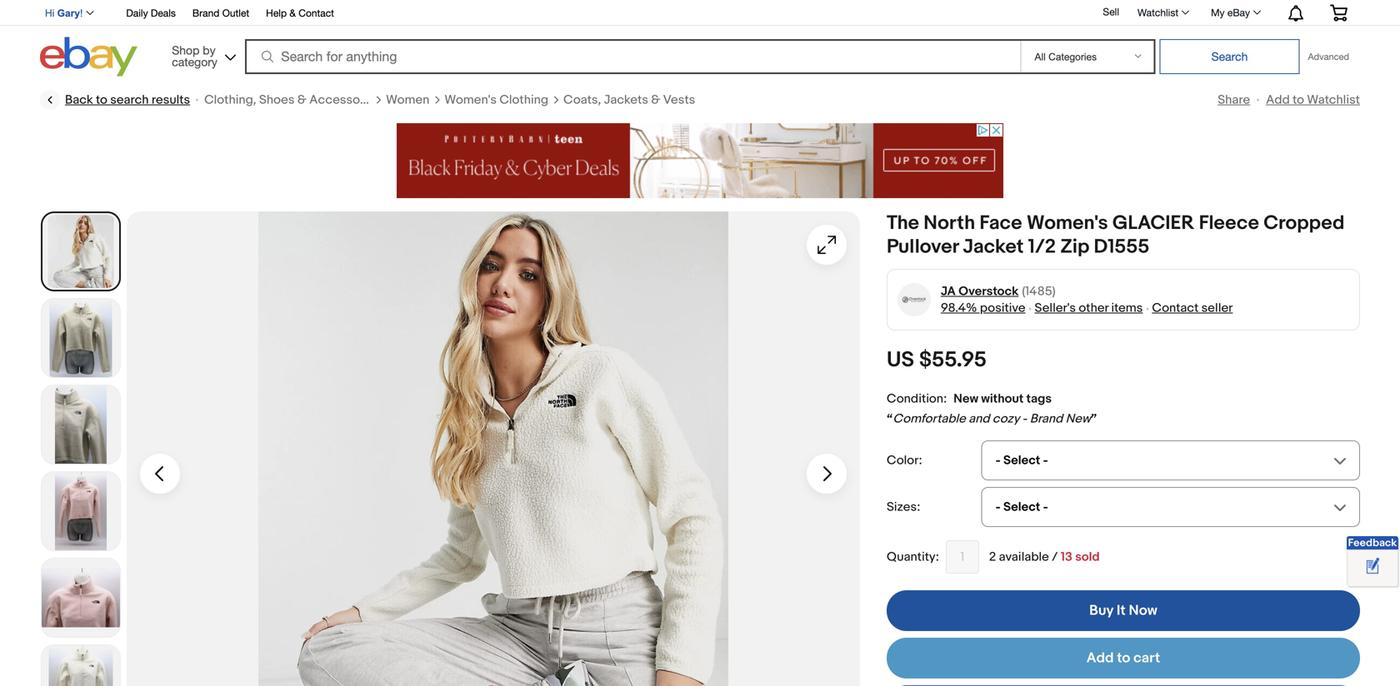 Task type: vqa. For each thing, say whether or not it's contained in the screenshot.
THE SOLD
yes



Task type: describe. For each thing, give the bounding box(es) containing it.
98.4%
[[941, 301, 977, 316]]

& inside 'link'
[[290, 7, 296, 19]]

brand outlet link
[[192, 5, 249, 23]]

contact inside 'link'
[[299, 7, 334, 19]]

0 horizontal spatial new
[[954, 392, 978, 407]]

clothing
[[499, 92, 548, 107]]

other
[[1079, 301, 1109, 316]]

deals
[[151, 7, 176, 19]]

jacket
[[963, 235, 1024, 259]]

ebay
[[1227, 7, 1250, 18]]

98.4% positive link
[[941, 301, 1025, 316]]

1/2
[[1028, 235, 1056, 259]]

seller's other items
[[1035, 301, 1143, 316]]

picture 5 of 22 image
[[42, 559, 120, 638]]

-
[[1022, 412, 1027, 427]]

help & contact
[[266, 7, 334, 19]]

shop
[[172, 43, 200, 57]]

clothing, shoes & accessories link
[[204, 92, 381, 108]]

seller
[[1201, 301, 1233, 316]]

sold
[[1075, 550, 1100, 565]]

feedback
[[1348, 537, 1397, 550]]

advertisement region
[[397, 123, 1003, 198]]

condition: new without tags " comfortable and cozy - brand new "
[[887, 392, 1097, 427]]

none submit inside shop by category banner
[[1160, 39, 1300, 74]]

1 horizontal spatial new
[[1066, 412, 1091, 427]]

add for add to watchlist
[[1266, 92, 1290, 107]]

by
[[203, 43, 216, 57]]

available
[[999, 550, 1049, 565]]

the
[[887, 212, 919, 235]]

results
[[152, 92, 190, 107]]

my
[[1211, 7, 1225, 18]]

& for coats,
[[651, 92, 660, 107]]

watchlist inside watchlist link
[[1138, 7, 1178, 18]]

share
[[1218, 92, 1250, 107]]

coats, jackets & vests
[[563, 92, 695, 107]]

my ebay link
[[1202, 3, 1268, 23]]

account navigation
[[36, 0, 1360, 26]]

advanced
[[1308, 51, 1349, 62]]

coats,
[[563, 92, 601, 107]]

overstock
[[959, 284, 1019, 299]]

buy it now link
[[887, 591, 1360, 632]]

us $55.95
[[887, 348, 987, 373]]

pullover
[[887, 235, 959, 259]]

women link
[[386, 92, 430, 108]]

"
[[887, 412, 893, 427]]

to for watchlist
[[1293, 92, 1304, 107]]

picture 6 of 22 image
[[42, 646, 120, 687]]

cozy
[[992, 412, 1019, 427]]

clothing, shoes & accessories women
[[204, 92, 430, 107]]

vests
[[663, 92, 695, 107]]

cropped
[[1264, 212, 1345, 235]]

picture 1 of 22 image
[[43, 213, 119, 290]]

coats, jackets & vests link
[[563, 92, 695, 108]]

north
[[924, 212, 975, 235]]

daily deals link
[[126, 5, 176, 23]]

sell
[[1103, 6, 1119, 18]]

picture 2 of 22 image
[[42, 299, 120, 378]]

1 horizontal spatial contact
[[1152, 301, 1199, 316]]

your shopping cart image
[[1329, 4, 1348, 21]]

add to watchlist
[[1266, 92, 1360, 107]]

glacier
[[1112, 212, 1195, 235]]

us
[[887, 348, 914, 373]]

help & contact link
[[266, 5, 334, 23]]

search
[[110, 92, 149, 107]]

add for add to cart
[[1087, 650, 1114, 668]]

add to cart link
[[887, 638, 1360, 679]]

"
[[1091, 412, 1097, 427]]

buy
[[1089, 603, 1113, 620]]

hi gary !
[[45, 8, 83, 19]]

seller's other items link
[[1035, 301, 1143, 316]]

(1485)
[[1022, 284, 1056, 299]]

ja overstock (1485)
[[941, 284, 1056, 299]]

picture 3 of 22 image
[[42, 386, 120, 464]]

the north face women's  glacier fleece cropped pullover jacket 1/2 zip   d1555 - picture 1 of 22 image
[[127, 212, 860, 687]]

Search for anything text field
[[248, 41, 1017, 73]]

Quantity: text field
[[946, 541, 979, 574]]

shop by category button
[[164, 37, 239, 73]]

accessories
[[309, 92, 381, 107]]

hi
[[45, 8, 54, 19]]

positive
[[980, 301, 1025, 316]]

brand inside condition: new without tags " comfortable and cozy - brand new "
[[1030, 412, 1063, 427]]

comfortable
[[893, 412, 966, 427]]

it
[[1117, 603, 1126, 620]]

back
[[65, 92, 93, 107]]



Task type: locate. For each thing, give the bounding box(es) containing it.
contact left seller
[[1152, 301, 1199, 316]]

contact right help
[[299, 7, 334, 19]]

None submit
[[1160, 39, 1300, 74]]

brand inside "link"
[[192, 7, 219, 19]]

add
[[1266, 92, 1290, 107], [1087, 650, 1114, 668]]

0 vertical spatial watchlist
[[1138, 7, 1178, 18]]

brand
[[192, 7, 219, 19], [1030, 412, 1063, 427]]

fleece
[[1199, 212, 1259, 235]]

!
[[80, 8, 83, 19]]

& right shoes
[[297, 92, 307, 107]]

0 vertical spatial brand
[[192, 7, 219, 19]]

0 horizontal spatial women's
[[445, 92, 497, 107]]

ja
[[941, 284, 956, 299]]

0 vertical spatial add
[[1266, 92, 1290, 107]]

watchlist right sell "link"
[[1138, 7, 1178, 18]]

outlet
[[222, 7, 249, 19]]

brand left outlet
[[192, 7, 219, 19]]

0 horizontal spatial to
[[96, 92, 107, 107]]

1 horizontal spatial &
[[297, 92, 307, 107]]

0 horizontal spatial brand
[[192, 7, 219, 19]]

women's left clothing
[[445, 92, 497, 107]]

1 vertical spatial watchlist
[[1307, 92, 1360, 107]]

color
[[887, 453, 919, 468]]

and
[[969, 412, 990, 427]]

2
[[989, 550, 996, 565]]

to for search
[[96, 92, 107, 107]]

back to search results
[[65, 92, 190, 107]]

share button
[[1218, 92, 1250, 107]]

to down advanced link
[[1293, 92, 1304, 107]]

seller's
[[1035, 301, 1076, 316]]

add right share button at the right of page
[[1266, 92, 1290, 107]]

women
[[386, 92, 430, 107]]

gary
[[57, 8, 80, 19]]

brand outlet
[[192, 7, 249, 19]]

1 horizontal spatial brand
[[1030, 412, 1063, 427]]

advanced link
[[1300, 40, 1358, 73]]

items
[[1111, 301, 1143, 316]]

sell link
[[1095, 6, 1127, 18]]

1 vertical spatial new
[[1066, 412, 1091, 427]]

condition:
[[887, 392, 947, 407]]

shop by category
[[172, 43, 217, 69]]

0 horizontal spatial watchlist
[[1138, 7, 1178, 18]]

to for cart
[[1117, 650, 1130, 668]]

clothing,
[[204, 92, 256, 107]]

2 horizontal spatial to
[[1293, 92, 1304, 107]]

& left the vests
[[651, 92, 660, 107]]

quantity:
[[887, 550, 939, 565]]

&
[[290, 7, 296, 19], [297, 92, 307, 107], [651, 92, 660, 107]]

watchlist down advanced link
[[1307, 92, 1360, 107]]

shop by category banner
[[36, 0, 1360, 81]]

1 horizontal spatial add
[[1266, 92, 1290, 107]]

women's clothing link
[[445, 92, 548, 108]]

jackets
[[604, 92, 648, 107]]

women's clothing
[[445, 92, 548, 107]]

tags
[[1026, 392, 1052, 407]]

2 available / 13 sold
[[989, 550, 1100, 565]]

& for clothing,
[[297, 92, 307, 107]]

ja overstock link
[[941, 283, 1019, 300]]

add left cart
[[1087, 650, 1114, 668]]

to left cart
[[1117, 650, 1130, 668]]

contact seller link
[[1152, 301, 1233, 316]]

without
[[981, 392, 1024, 407]]

$55.95
[[919, 348, 987, 373]]

new
[[954, 392, 978, 407], [1066, 412, 1091, 427]]

13
[[1061, 550, 1072, 565]]

0 horizontal spatial add
[[1087, 650, 1114, 668]]

2 horizontal spatial &
[[651, 92, 660, 107]]

face
[[980, 212, 1022, 235]]

1 vertical spatial contact
[[1152, 301, 1199, 316]]

shoes
[[259, 92, 295, 107]]

d1555
[[1094, 235, 1149, 259]]

1 horizontal spatial to
[[1117, 650, 1130, 668]]

& right help
[[290, 7, 296, 19]]

new right -
[[1066, 412, 1091, 427]]

0 vertical spatial contact
[[299, 7, 334, 19]]

watchlist
[[1138, 7, 1178, 18], [1307, 92, 1360, 107]]

brand down tags
[[1030, 412, 1063, 427]]

to
[[96, 92, 107, 107], [1293, 92, 1304, 107], [1117, 650, 1130, 668]]

buy it now
[[1089, 603, 1157, 620]]

back to search results link
[[40, 90, 190, 110]]

new up and
[[954, 392, 978, 407]]

the north face women's  glacier fleece cropped pullover jacket 1/2 zip   d1555
[[887, 212, 1345, 259]]

picture 4 of 22 image
[[42, 473, 120, 551]]

1 horizontal spatial watchlist
[[1307, 92, 1360, 107]]

to right back
[[96, 92, 107, 107]]

zip
[[1060, 235, 1089, 259]]

watchlist link
[[1128, 3, 1197, 23]]

0 vertical spatial women's
[[445, 92, 497, 107]]

women's
[[445, 92, 497, 107], [1027, 212, 1108, 235]]

daily
[[126, 7, 148, 19]]

1 horizontal spatial women's
[[1027, 212, 1108, 235]]

1 vertical spatial brand
[[1030, 412, 1063, 427]]

now
[[1129, 603, 1157, 620]]

0 horizontal spatial &
[[290, 7, 296, 19]]

98.4% positive
[[941, 301, 1025, 316]]

ja overstock image
[[897, 283, 931, 317]]

help
[[266, 7, 287, 19]]

contact seller
[[1152, 301, 1233, 316]]

0 horizontal spatial contact
[[299, 7, 334, 19]]

my ebay
[[1211, 7, 1250, 18]]

add to cart
[[1087, 650, 1160, 668]]

add to watchlist link
[[1266, 92, 1360, 107]]

women's inside the north face women's  glacier fleece cropped pullover jacket 1/2 zip   d1555
[[1027, 212, 1108, 235]]

1 vertical spatial add
[[1087, 650, 1114, 668]]

0 vertical spatial new
[[954, 392, 978, 407]]

women's right face
[[1027, 212, 1108, 235]]

daily deals
[[126, 7, 176, 19]]

1 vertical spatial women's
[[1027, 212, 1108, 235]]



